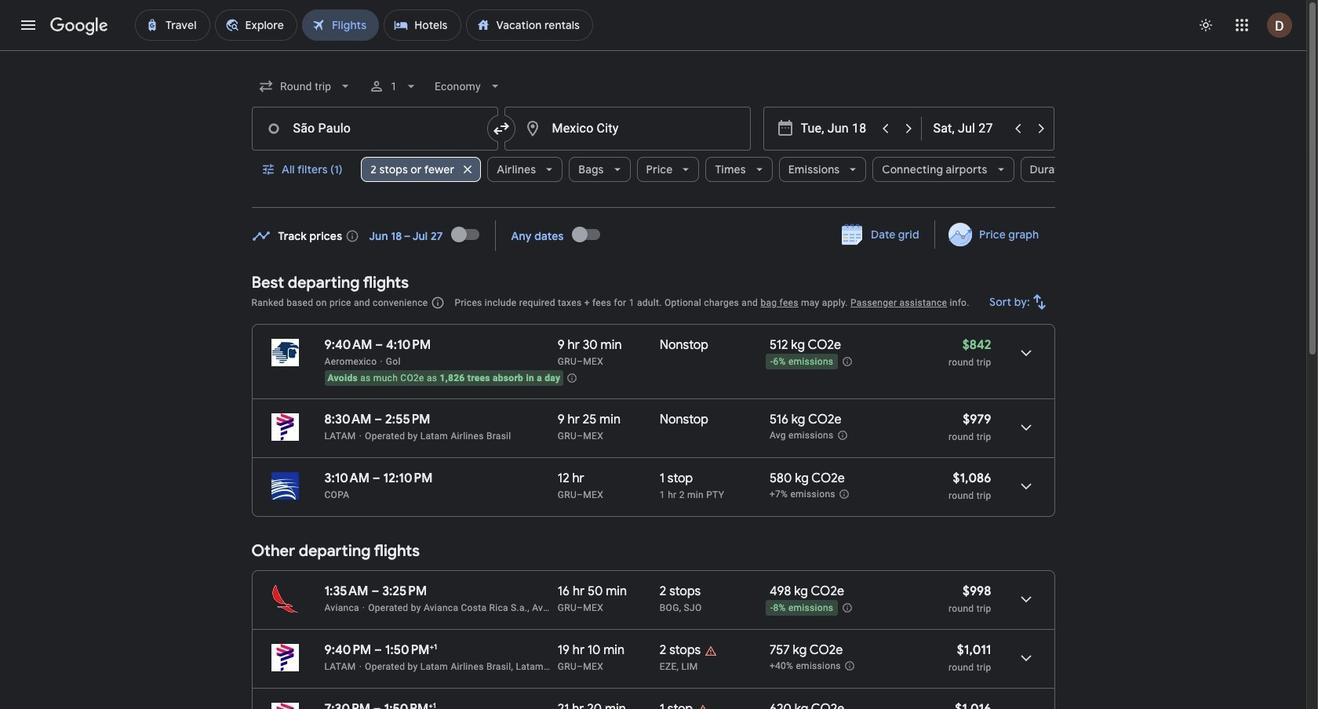 Task type: locate. For each thing, give the bounding box(es) containing it.
main menu image
[[19, 16, 38, 35]]

1 vertical spatial  image
[[362, 603, 365, 614]]

layover (1 of 2) is a 3 hr overnight layover at ezeiza international airport in buenos aires. layover (2 of 2) is a 2 hr 10 min layover at jorge chavez international airport in lima. element
[[660, 661, 762, 673]]

 image for departure time: 1:35 am. text field at the left
[[362, 603, 365, 614]]

842 US dollars text field
[[963, 337, 992, 353]]

0 vertical spatial 2 stops flight. element
[[660, 584, 701, 602]]

leaves aeroporto internacional de são paulo-guarulhos at 9:40 am on tuesday, june 18 and arrives at mexico city international airport at 4:10 pm on tuesday, june 18. element
[[325, 337, 431, 353]]

leaves aeroporto internacional de são paulo-guarulhos at 3:10 am on tuesday, june 18 and arrives at mexico city international airport at 12:10 pm on tuesday, june 18. element
[[325, 471, 433, 487]]

1016 US dollars text field
[[955, 702, 992, 709]]

Arrival time: 1:50 PM on  Wednesday, June 19. text field
[[385, 642, 437, 658], [384, 701, 436, 709]]

None search field
[[252, 67, 1102, 208]]

2 vertical spatial  image
[[359, 662, 362, 673]]

1 nonstop flight. element from the top
[[660, 337, 709, 355]]

Departure time: 7:30 PM. text field
[[325, 702, 370, 709]]

total duration 21 hr 20 min. element
[[558, 702, 660, 709]]

total duration 16 hr 50 min. element
[[558, 584, 660, 602]]

Departure time: 9:40 PM. text field
[[325, 643, 371, 658]]

main content
[[252, 215, 1055, 709]]

1 vertical spatial 2 stops flight. element
[[660, 643, 701, 661]]

0 vertical spatial 1 stop flight. element
[[660, 471, 693, 489]]

0 vertical spatial  image
[[359, 431, 362, 442]]

2 1 stop flight. element from the top
[[660, 702, 693, 709]]

None field
[[252, 67, 359, 105], [428, 67, 509, 105], [252, 67, 359, 105], [428, 67, 509, 105]]

1 vertical spatial arrival time: 1:50 pm on  wednesday, june 19. text field
[[384, 701, 436, 709]]

0 vertical spatial nonstop flight. element
[[660, 337, 709, 355]]

 image down leaves aeroporto internacional de são paulo-guarulhos at 1:35 am on tuesday, june 18 and arrives at mexico city international airport at 3:25 pm on tuesday, june 18. element
[[362, 603, 365, 614]]

carbon emissions estimate: 498 kilograms. -8% emissions. learn more about this emissions estimate image
[[842, 603, 853, 614]]

0 vertical spatial arrival time: 1:50 pm on  wednesday, june 19. text field
[[385, 642, 437, 658]]

 image down departure time: 9:40 pm. text box
[[359, 662, 362, 673]]

carbon emissions estimate: 757 kilograms. +40% emissions. learn more about this emissions estimate image
[[844, 661, 855, 672]]

change appearance image
[[1187, 6, 1225, 44]]

Departure time: 8:30 AM. text field
[[325, 412, 372, 428]]

arrival time: 1:50 pm on  wednesday, june 19. text field down arrival time: 3:25 pm. text box
[[385, 642, 437, 658]]

1 stop flight. element
[[660, 471, 693, 489], [660, 702, 693, 709]]

1 vertical spatial nonstop flight. element
[[660, 412, 709, 430]]

Return text field
[[933, 108, 1006, 150]]

2 nonstop flight. element from the top
[[660, 412, 709, 430]]

 image down "departure time: 8:30 am." text field
[[359, 431, 362, 442]]

arrival time: 1:50 pm on  wednesday, june 19. text field down leaves aeroporto internacional de são paulo-guarulhos at 9:40 pm on tuesday, june 18 and arrives at mexico city international airport at 1:50 pm on wednesday, june 19. element at the bottom left of page
[[384, 701, 436, 709]]

Departure time: 3:10 AM. text field
[[325, 471, 370, 487]]

 image
[[359, 431, 362, 442], [362, 603, 365, 614], [359, 662, 362, 673]]

total duration 19 hr 10 min. element
[[558, 643, 660, 661]]

nonstop flight. element
[[660, 337, 709, 355], [660, 412, 709, 430]]

leaves aeroporto internacional de são paulo-guarulhos at 9:40 pm on tuesday, june 18 and arrives at mexico city international airport at 1:50 pm on wednesday, june 19. element
[[325, 642, 437, 658]]

2 stops flight. element
[[660, 584, 701, 602], [660, 643, 701, 661]]

 image for "departure time: 8:30 am." text field
[[359, 431, 362, 442]]

1 vertical spatial 1 stop flight. element
[[660, 702, 693, 709]]

Departure time: 9:40 AM. text field
[[325, 337, 372, 353]]

carbon emissions estimate: 512 kilograms. -6% emissions. learn more about this emissions estimate image
[[842, 356, 853, 367]]



Task type: vqa. For each thing, say whether or not it's contained in the screenshot.
the 2 stops flight. ELEMENT
yes



Task type: describe. For each thing, give the bounding box(es) containing it.
leaves aeroporto internacional de são paulo-guarulhos at 8:30 am on tuesday, june 18 and arrives at mexico city international airport at 2:55 pm on tuesday, june 18. element
[[325, 412, 430, 428]]

Arrival time: 3:25 PM. text field
[[382, 584, 427, 600]]

leaves aeroporto internacional de são paulo-guarulhos at 1:35 am on tuesday, june 18 and arrives at mexico city international airport at 3:25 pm on tuesday, june 18. element
[[325, 584, 427, 600]]

nonstop flight. element for the total duration 9 hr 25 min. element
[[660, 412, 709, 430]]

learn more about ranking image
[[431, 296, 445, 310]]

Arrival time: 12:10 PM. text field
[[383, 471, 433, 487]]

998 US dollars text field
[[963, 584, 992, 600]]

layover (1 of 2) is a 2 hr 25 min layover at el dorado international airport in bogotá. layover (2 of 2) is a 2 hr 50 min layover at juan santamaría international airport in san josé. element
[[660, 602, 762, 614]]

2 2 stops flight. element from the top
[[660, 643, 701, 661]]

arrival time: 1:50 pm on  wednesday, june 19. text field for leaves aeroporto internacional de são paulo-guarulhos at 9:40 pm on tuesday, june 18 and arrives at mexico city international airport at 1:50 pm on wednesday, june 19. element at the bottom left of page
[[385, 642, 437, 658]]

1 2 stops flight. element from the top
[[660, 584, 701, 602]]

total duration 12 hr. element
[[558, 471, 660, 489]]

avoids as much co2e as 1826 trees absorb in a day. learn more about this calculation. image
[[567, 373, 578, 384]]

leaves aeroporto internacional de são paulo-guarulhos at 7:30 pm on tuesday, june 18 and arrives at mexico city international airport at 1:50 pm on wednesday, june 19. element
[[325, 701, 436, 709]]

learn more about tracked prices image
[[346, 229, 360, 243]]

total duration 9 hr 25 min. element
[[558, 412, 660, 430]]

Where to? text field
[[504, 107, 751, 151]]

1 1 stop flight. element from the top
[[660, 471, 693, 489]]

1086 US dollars text field
[[953, 471, 992, 487]]

979 US dollars text field
[[963, 412, 992, 428]]

swap origin and destination. image
[[492, 119, 510, 138]]

Arrival time: 4:10 PM. text field
[[386, 337, 431, 353]]

Departure text field
[[801, 108, 873, 150]]

loading results progress bar
[[0, 50, 1307, 53]]

nonstop flight. element for total duration 9 hr 30 min. element
[[660, 337, 709, 355]]

 image for departure time: 9:40 pm. text box
[[359, 662, 362, 673]]

Departure time: 1:35 AM. text field
[[325, 584, 369, 600]]

carbon emissions estimate: 516 kilograms. average emissions. learn more about this emissions estimate image
[[837, 430, 848, 441]]

Arrival time: 2:55 PM. text field
[[385, 412, 430, 428]]

carbon emissions estimate: 580 kilograms. +7% emissions. learn more about this emissions estimate image
[[839, 489, 850, 500]]

Where from? text field
[[252, 107, 498, 151]]

arrival time: 1:50 pm on  wednesday, june 19. text field for leaves aeroporto internacional de são paulo-guarulhos at 7:30 pm on tuesday, june 18 and arrives at mexico city international airport at 1:50 pm on wednesday, june 19. element
[[384, 701, 436, 709]]

1011 US dollars text field
[[957, 643, 992, 658]]

find the best price region
[[252, 215, 1055, 261]]

total duration 9 hr 30 min. element
[[558, 337, 660, 355]]



